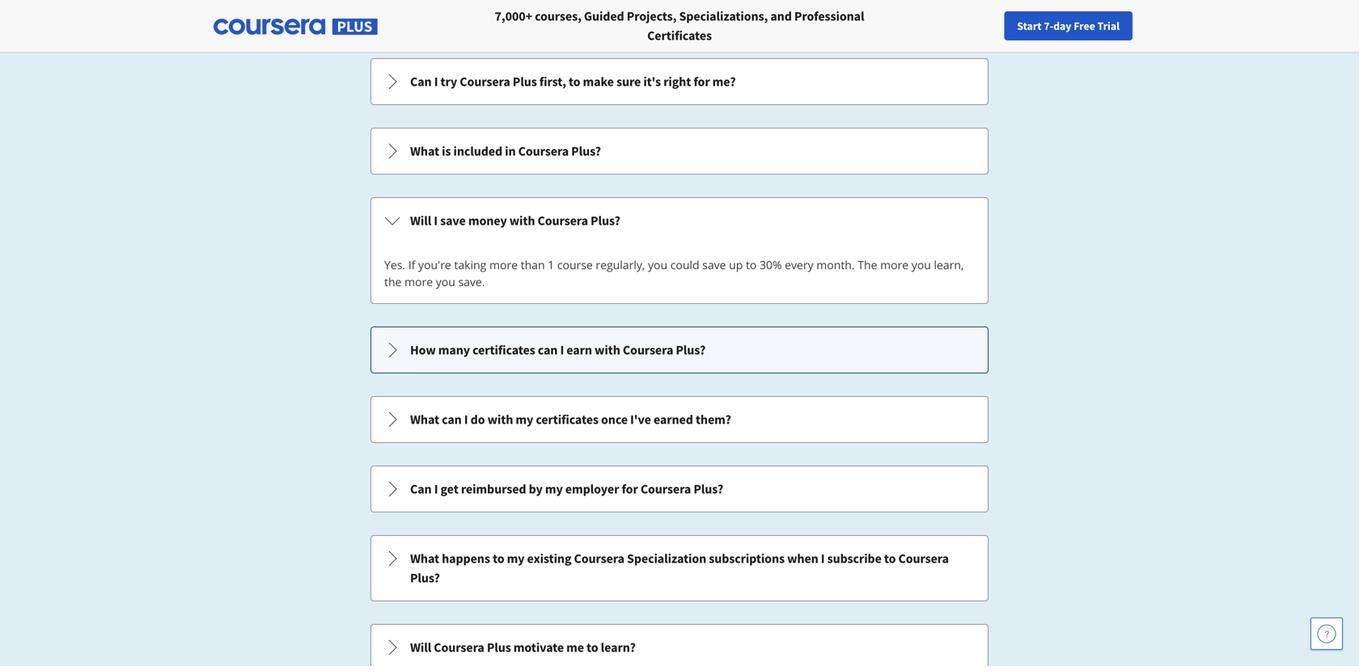 Task type: describe. For each thing, give the bounding box(es) containing it.
specialization
[[627, 551, 707, 567]]

learn?
[[601, 640, 636, 656]]

plus? inside how many certificates can i earn with coursera plus? dropdown button
[[676, 342, 706, 358]]

certificates inside how many certificates can i earn with coursera plus? dropdown button
[[473, 342, 535, 358]]

my inside what happens to my existing coursera specialization subscriptions when i subscribe to coursera plus?
[[507, 551, 525, 567]]

start 7-day free trial
[[1017, 19, 1120, 33]]

0 horizontal spatial you
[[436, 274, 455, 290]]

list containing can i try coursera plus first, to make sure it's right for me?
[[369, 57, 991, 667]]

if
[[408, 257, 415, 273]]

right
[[664, 74, 691, 90]]

2 horizontal spatial you
[[912, 257, 931, 273]]

with for certificates
[[488, 412, 513, 428]]

save inside dropdown button
[[440, 213, 466, 229]]

start
[[1017, 19, 1042, 33]]

can i get reimbursed by my employer for coursera plus? button
[[371, 467, 988, 512]]

start 7-day free trial button
[[1004, 11, 1133, 40]]

reimbursed
[[461, 482, 526, 498]]

i up you're
[[434, 213, 438, 229]]

free
[[1074, 19, 1096, 33]]

specializations,
[[679, 8, 768, 24]]

with for plus?
[[510, 213, 535, 229]]

7,000+
[[495, 8, 532, 24]]

plus inside dropdown button
[[513, 74, 537, 90]]

0 horizontal spatial more
[[405, 274, 433, 290]]

will coursera plus motivate me to learn? button
[[371, 626, 988, 667]]

coursera right the existing
[[574, 551, 625, 567]]

i left earn
[[560, 342, 564, 358]]

30%
[[760, 257, 782, 273]]

will coursera plus motivate me to learn?
[[410, 640, 636, 656]]

will for will coursera plus motivate me to learn?
[[410, 640, 431, 656]]

plus? inside what is included in coursera plus? dropdown button
[[571, 143, 601, 159]]

taking
[[454, 257, 487, 273]]

employer
[[566, 482, 619, 498]]

can i try coursera plus first, to make sure it's right for me? button
[[371, 59, 988, 104]]

my for employer
[[545, 482, 563, 498]]

than
[[521, 257, 545, 273]]

to inside yes. if you're taking more than 1 course regularly, you could save up to 30% every month. the more you learn, the more you save.
[[746, 257, 757, 273]]

day
[[1054, 19, 1072, 33]]

certificates
[[647, 28, 712, 44]]

1 horizontal spatial can
[[538, 342, 558, 358]]

what is included in coursera plus?
[[410, 143, 601, 159]]

try
[[441, 74, 457, 90]]

what happens to my existing coursera specialization subscriptions when i subscribe to coursera plus?
[[410, 551, 949, 587]]

what happens to my existing coursera specialization subscriptions when i subscribe to coursera plus? button
[[371, 537, 988, 601]]

coursera plus image
[[214, 19, 378, 35]]

me?
[[713, 74, 736, 90]]

your
[[1038, 19, 1059, 33]]

save inside yes. if you're taking more than 1 course regularly, you could save up to 30% every month. the more you learn, the more you save.
[[703, 257, 726, 273]]

plus? inside what happens to my existing coursera specialization subscriptions when i subscribe to coursera plus?
[[410, 571, 440, 587]]

coursera inside will i save money with coursera plus? dropdown button
[[538, 213, 588, 229]]

plus? inside will i save money with coursera plus? dropdown button
[[591, 213, 621, 229]]

many
[[438, 342, 470, 358]]

coursera inside how many certificates can i earn with coursera plus? dropdown button
[[623, 342, 674, 358]]

yes. if you're taking more than 1 course regularly, you could save up to 30% every month. the more you learn, the more you save.
[[384, 257, 964, 290]]

i inside what happens to my existing coursera specialization subscriptions when i subscribe to coursera plus?
[[821, 551, 825, 567]]

make
[[583, 74, 614, 90]]

find your new career link
[[1006, 16, 1124, 36]]

month.
[[817, 257, 855, 273]]

included
[[454, 143, 503, 159]]

what for what is included in coursera plus?
[[410, 143, 439, 159]]

subscribe
[[828, 551, 882, 567]]

i've
[[630, 412, 651, 428]]

once
[[601, 412, 628, 428]]

get
[[441, 482, 459, 498]]

coursera inside what is included in coursera plus? dropdown button
[[518, 143, 569, 159]]

career
[[1085, 19, 1116, 33]]

it's
[[644, 74, 661, 90]]

save.
[[458, 274, 485, 290]]

help center image
[[1317, 625, 1337, 644]]



Task type: locate. For each thing, give the bounding box(es) containing it.
can inside can i try coursera plus first, to make sure it's right for me? dropdown button
[[410, 74, 432, 90]]

can
[[538, 342, 558, 358], [442, 412, 462, 428]]

0 vertical spatial what
[[410, 143, 439, 159]]

1 vertical spatial with
[[595, 342, 620, 358]]

1 horizontal spatial for
[[694, 74, 710, 90]]

plus
[[513, 74, 537, 90], [487, 640, 511, 656]]

certificates
[[473, 342, 535, 358], [536, 412, 599, 428]]

do
[[471, 412, 485, 428]]

what can i do with my certificates once i've earned them? button
[[371, 397, 988, 443]]

1 horizontal spatial save
[[703, 257, 726, 273]]

to right subscribe
[[884, 551, 896, 567]]

0 vertical spatial can
[[538, 342, 558, 358]]

can left earn
[[538, 342, 558, 358]]

new
[[1061, 19, 1083, 33]]

0 vertical spatial with
[[510, 213, 535, 229]]

0 vertical spatial certificates
[[473, 342, 535, 358]]

plus left motivate
[[487, 640, 511, 656]]

can for can i try coursera plus first, to make sure it's right for me?
[[410, 74, 432, 90]]

3 what from the top
[[410, 551, 439, 567]]

1 can from the top
[[410, 74, 432, 90]]

can inside can i get reimbursed by my employer for coursera plus? dropdown button
[[410, 482, 432, 498]]

0 horizontal spatial save
[[440, 213, 466, 229]]

with right earn
[[595, 342, 620, 358]]

more left than
[[490, 257, 518, 273]]

existing
[[527, 551, 572, 567]]

every
[[785, 257, 814, 273]]

will
[[410, 213, 431, 229], [410, 640, 431, 656]]

what inside what happens to my existing coursera specialization subscriptions when i subscribe to coursera plus?
[[410, 551, 439, 567]]

happens
[[442, 551, 490, 567]]

0 horizontal spatial can
[[442, 412, 462, 428]]

i left do
[[464, 412, 468, 428]]

0 horizontal spatial for
[[622, 482, 638, 498]]

0 vertical spatial for
[[694, 74, 710, 90]]

me
[[567, 640, 584, 656]]

to right up
[[746, 257, 757, 273]]

2 will from the top
[[410, 640, 431, 656]]

can i get reimbursed by my employer for coursera plus?
[[410, 482, 724, 498]]

what
[[410, 143, 439, 159], [410, 412, 439, 428], [410, 551, 439, 567]]

and
[[771, 8, 792, 24]]

how many certificates can i earn with coursera plus? button
[[371, 328, 988, 373]]

0 horizontal spatial certificates
[[473, 342, 535, 358]]

can i try coursera plus first, to make sure it's right for me?
[[410, 74, 736, 90]]

coursera up specialization
[[641, 482, 691, 498]]

you
[[648, 257, 668, 273], [912, 257, 931, 273], [436, 274, 455, 290]]

list
[[369, 57, 991, 667]]

to right first,
[[569, 74, 581, 90]]

1 vertical spatial for
[[622, 482, 638, 498]]

1 horizontal spatial certificates
[[536, 412, 599, 428]]

find your new career
[[1014, 19, 1116, 33]]

subscriptions
[[709, 551, 785, 567]]

certificates left once
[[536, 412, 599, 428]]

how many certificates can i earn with coursera plus?
[[410, 342, 706, 358]]

1 horizontal spatial you
[[648, 257, 668, 273]]

in
[[505, 143, 516, 159]]

2 horizontal spatial more
[[881, 257, 909, 273]]

certificates inside what can i do with my certificates once i've earned them? dropdown button
[[536, 412, 599, 428]]

more right the
[[881, 257, 909, 273]]

what inside what can i do with my certificates once i've earned them? dropdown button
[[410, 412, 439, 428]]

will inside dropdown button
[[410, 213, 431, 229]]

7-
[[1044, 19, 1054, 33]]

for inside dropdown button
[[622, 482, 638, 498]]

save
[[440, 213, 466, 229], [703, 257, 726, 273]]

1 vertical spatial certificates
[[536, 412, 599, 428]]

projects,
[[627, 8, 677, 24]]

1 vertical spatial plus
[[487, 640, 511, 656]]

i
[[434, 74, 438, 90], [434, 213, 438, 229], [560, 342, 564, 358], [464, 412, 468, 428], [434, 482, 438, 498], [821, 551, 825, 567]]

coursera inside can i try coursera plus first, to make sure it's right for me? dropdown button
[[460, 74, 510, 90]]

professional
[[795, 8, 865, 24]]

money
[[468, 213, 507, 229]]

i left try
[[434, 74, 438, 90]]

will inside "dropdown button"
[[410, 640, 431, 656]]

you down you're
[[436, 274, 455, 290]]

plus inside "dropdown button"
[[487, 640, 511, 656]]

the
[[384, 274, 402, 290]]

my right do
[[516, 412, 533, 428]]

coursera right subscribe
[[899, 551, 949, 567]]

0 vertical spatial can
[[410, 74, 432, 90]]

1 horizontal spatial plus
[[513, 74, 537, 90]]

1 vertical spatial what
[[410, 412, 439, 428]]

course
[[557, 257, 593, 273]]

7,000+ courses, guided projects, specializations, and professional certificates
[[495, 8, 865, 44]]

1 vertical spatial will
[[410, 640, 431, 656]]

save left up
[[703, 257, 726, 273]]

i left get
[[434, 482, 438, 498]]

1
[[548, 257, 554, 273]]

regularly,
[[596, 257, 645, 273]]

0 vertical spatial will
[[410, 213, 431, 229]]

2 can from the top
[[410, 482, 432, 498]]

0 vertical spatial save
[[440, 213, 466, 229]]

plus? inside can i get reimbursed by my employer for coursera plus? dropdown button
[[694, 482, 724, 498]]

plus left first,
[[513, 74, 537, 90]]

what for what can i do with my certificates once i've earned them?
[[410, 412, 439, 428]]

motivate
[[514, 640, 564, 656]]

1 vertical spatial can
[[442, 412, 462, 428]]

what is included in coursera plus? button
[[371, 129, 988, 174]]

up
[[729, 257, 743, 273]]

coursera right try
[[460, 74, 510, 90]]

what for what happens to my existing coursera specialization subscriptions when i subscribe to coursera plus?
[[410, 551, 439, 567]]

is
[[442, 143, 451, 159]]

to
[[569, 74, 581, 90], [746, 257, 757, 273], [493, 551, 505, 567], [884, 551, 896, 567], [587, 640, 598, 656]]

learn,
[[934, 257, 964, 273]]

with right 'money'
[[510, 213, 535, 229]]

2 vertical spatial what
[[410, 551, 439, 567]]

earn
[[567, 342, 592, 358]]

could
[[671, 257, 700, 273]]

1 vertical spatial save
[[703, 257, 726, 273]]

can left do
[[442, 412, 462, 428]]

first,
[[540, 74, 566, 90]]

for right employer
[[622, 482, 638, 498]]

will for will i save money with coursera plus?
[[410, 213, 431, 229]]

coursera right earn
[[623, 342, 674, 358]]

coursera up 1 at the top left of the page
[[538, 213, 588, 229]]

what left happens
[[410, 551, 439, 567]]

how
[[410, 342, 436, 358]]

2 what from the top
[[410, 412, 439, 428]]

to inside "dropdown button"
[[587, 640, 598, 656]]

my left the existing
[[507, 551, 525, 567]]

will i save money with coursera plus?
[[410, 213, 621, 229]]

guided
[[584, 8, 624, 24]]

i right the when
[[821, 551, 825, 567]]

plus?
[[571, 143, 601, 159], [591, 213, 621, 229], [676, 342, 706, 358], [694, 482, 724, 498], [410, 571, 440, 587]]

can
[[410, 74, 432, 90], [410, 482, 432, 498]]

more
[[490, 257, 518, 273], [881, 257, 909, 273], [405, 274, 433, 290]]

earned
[[654, 412, 693, 428]]

my
[[516, 412, 533, 428], [545, 482, 563, 498], [507, 551, 525, 567]]

certificates right many
[[473, 342, 535, 358]]

by
[[529, 482, 543, 498]]

find
[[1014, 19, 1035, 33]]

to inside dropdown button
[[569, 74, 581, 90]]

1 horizontal spatial more
[[490, 257, 518, 273]]

sure
[[617, 74, 641, 90]]

None search field
[[223, 10, 611, 42]]

my inside dropdown button
[[516, 412, 533, 428]]

i inside dropdown button
[[434, 74, 438, 90]]

coursera right in
[[518, 143, 569, 159]]

them?
[[696, 412, 731, 428]]

coursera
[[460, 74, 510, 90], [518, 143, 569, 159], [538, 213, 588, 229], [623, 342, 674, 358], [641, 482, 691, 498], [574, 551, 625, 567], [899, 551, 949, 567], [434, 640, 485, 656]]

my for certificates
[[516, 412, 533, 428]]

you're
[[418, 257, 451, 273]]

can left get
[[410, 482, 432, 498]]

what left is
[[410, 143, 439, 159]]

more down if
[[405, 274, 433, 290]]

for inside dropdown button
[[694, 74, 710, 90]]

1 vertical spatial my
[[545, 482, 563, 498]]

2 vertical spatial my
[[507, 551, 525, 567]]

you left learn,
[[912, 257, 931, 273]]

with right do
[[488, 412, 513, 428]]

0 horizontal spatial plus
[[487, 640, 511, 656]]

the
[[858, 257, 878, 273]]

when
[[787, 551, 819, 567]]

1 vertical spatial can
[[410, 482, 432, 498]]

you left could
[[648, 257, 668, 273]]

what left do
[[410, 412, 439, 428]]

will i save money with coursera plus? button
[[371, 198, 988, 244]]

1 will from the top
[[410, 213, 431, 229]]

for
[[694, 74, 710, 90], [622, 482, 638, 498]]

to right happens
[[493, 551, 505, 567]]

can left try
[[410, 74, 432, 90]]

save left 'money'
[[440, 213, 466, 229]]

coursera inside will coursera plus motivate me to learn? "dropdown button"
[[434, 640, 485, 656]]

2 vertical spatial with
[[488, 412, 513, 428]]

to right me
[[587, 640, 598, 656]]

yes.
[[384, 257, 406, 273]]

0 vertical spatial my
[[516, 412, 533, 428]]

my right by on the left bottom
[[545, 482, 563, 498]]

for left me?
[[694, 74, 710, 90]]

courses,
[[535, 8, 582, 24]]

0 vertical spatial plus
[[513, 74, 537, 90]]

1 what from the top
[[410, 143, 439, 159]]

what can i do with my certificates once i've earned them?
[[410, 412, 731, 428]]

coursera left motivate
[[434, 640, 485, 656]]

coursera inside can i get reimbursed by my employer for coursera plus? dropdown button
[[641, 482, 691, 498]]

what inside what is included in coursera plus? dropdown button
[[410, 143, 439, 159]]

trial
[[1098, 19, 1120, 33]]

can for can i get reimbursed by my employer for coursera plus?
[[410, 482, 432, 498]]



Task type: vqa. For each thing, say whether or not it's contained in the screenshot.
learn?
yes



